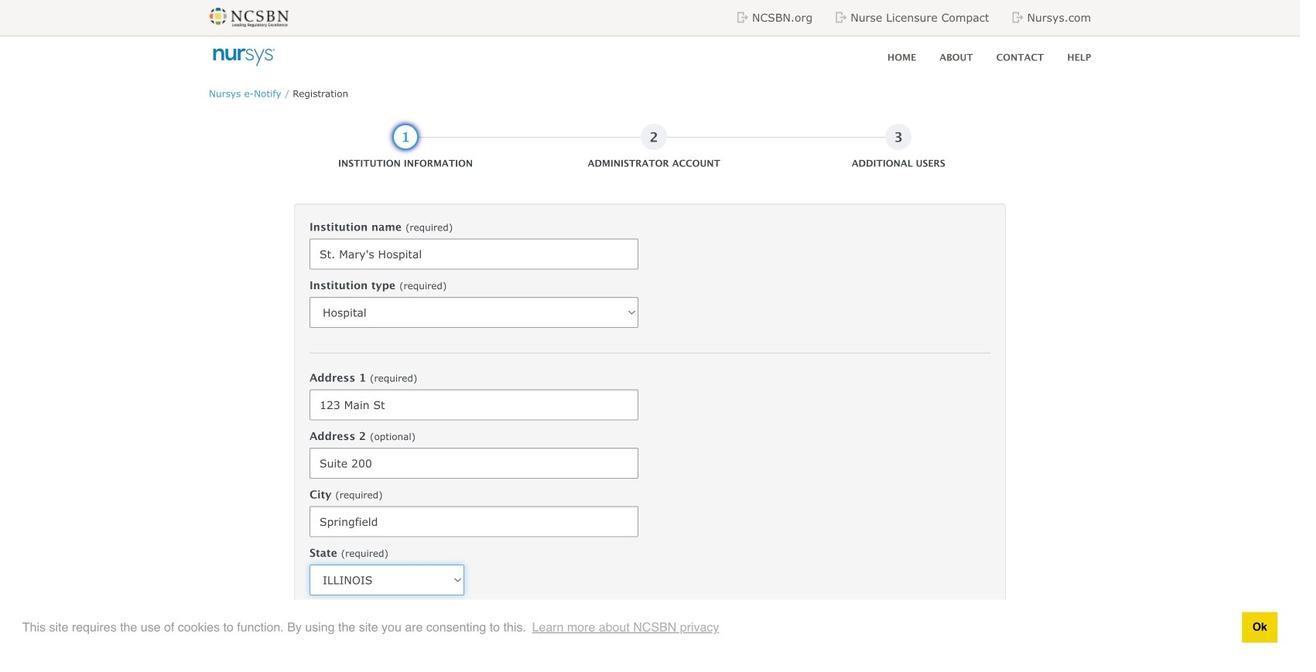 Task type: locate. For each thing, give the bounding box(es) containing it.
None text field
[[310, 239, 638, 270], [310, 390, 638, 421], [310, 506, 638, 537], [310, 239, 638, 270], [310, 390, 638, 421], [310, 506, 638, 537]]

None text field
[[310, 448, 638, 479], [310, 623, 464, 654], [310, 448, 638, 479], [310, 623, 464, 654]]



Task type: describe. For each thing, give the bounding box(es) containing it.
nursys e-notify image
[[209, 44, 278, 70]]

ncsbn - national council of state boards of nursing image
[[209, 8, 291, 27]]

cookieconsent dialog
[[0, 600, 1300, 655]]



